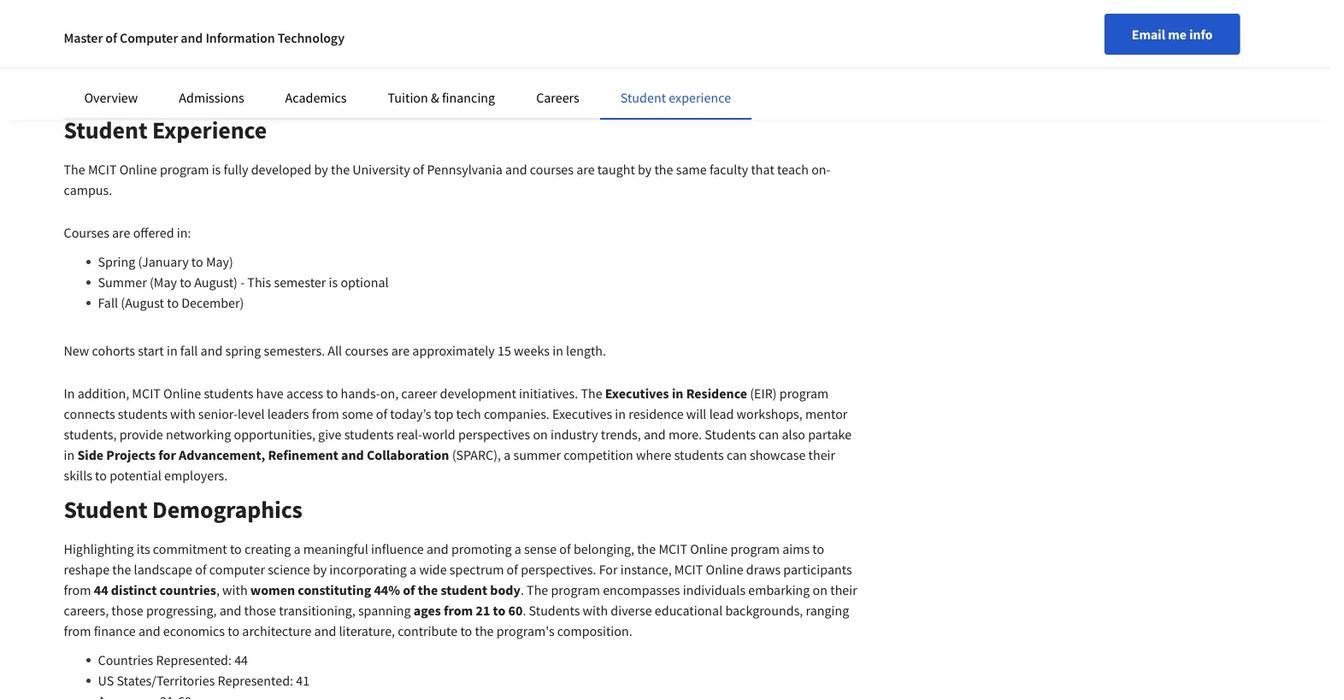 Task type: describe. For each thing, give the bounding box(es) containing it.
experience
[[669, 89, 731, 106]]

us
[[98, 672, 114, 689]]

draws
[[746, 561, 781, 578]]

in right "weeks"
[[553, 342, 563, 359]]

to right 'economics'
[[228, 622, 240, 640]]

of right 44%
[[403, 581, 415, 599]]

60
[[508, 602, 523, 619]]

master
[[64, 29, 103, 46]]

program inside . the program encompasses individuals embarking on their careers, those progressing, and those transitioning, spanning
[[551, 581, 600, 599]]

(january
[[138, 253, 189, 270]]

start
[[138, 342, 164, 359]]

individuals
[[683, 581, 746, 599]]

2 those from the left
[[244, 602, 276, 619]]

(may
[[150, 274, 177, 291]]

science
[[268, 561, 310, 578]]

real-
[[397, 426, 422, 443]]

embarking
[[748, 581, 810, 599]]

skills
[[64, 467, 92, 484]]

on inside (eir) program connects students with senior-level leaders from some of today's top tech companies. executives in residence will lead workshops, mentor students, provide networking opportunities, give students real-world perspectives on industry trends, and more. students can also partake in
[[533, 426, 548, 443]]

in up residence
[[672, 385, 684, 402]]

tuition & financing
[[388, 89, 495, 106]]

potential
[[110, 467, 161, 484]]

from inside . students with diverse educational backgrounds, ranging from finance and economics to architecture and literature, contribute to the program's composition.
[[64, 622, 91, 640]]

overview
[[84, 89, 138, 106]]

summer
[[514, 446, 561, 463]]

sense
[[524, 540, 557, 558]]

program's
[[497, 622, 555, 640]]

email me info button
[[1105, 14, 1240, 55]]

hands-
[[341, 385, 380, 402]]

from down student in the bottom of the page
[[444, 602, 473, 619]]

the up instance, on the bottom
[[637, 540, 656, 558]]

approximately
[[412, 342, 495, 359]]

opportunities,
[[234, 426, 315, 443]]

the left university at left
[[331, 161, 350, 178]]

technology
[[278, 29, 345, 46]]

fully
[[224, 161, 248, 178]]

(eir)
[[750, 385, 777, 402]]

optional
[[341, 274, 389, 291]]

fall
[[98, 294, 118, 311]]

workshops,
[[737, 405, 803, 422]]

students up provide
[[118, 405, 167, 422]]

academics
[[285, 89, 347, 106]]

is inside spring (january to may) summer (may to august) - this semester is optional fall (august to december)
[[329, 274, 338, 291]]

and inside . the program encompasses individuals embarking on their careers, those progressing, and those transitioning, spanning
[[219, 602, 241, 619]]

financing
[[442, 89, 495, 106]]

economics
[[163, 622, 225, 640]]

and down give at the bottom left of the page
[[341, 446, 364, 463]]

same
[[676, 161, 707, 178]]

can inside (eir) program connects students with senior-level leaders from some of today's top tech companies. executives in residence will lead workshops, mentor students, provide networking opportunities, give students real-world perspectives on industry trends, and more. students can also partake in
[[759, 426, 779, 443]]

in left side
[[64, 446, 75, 463]]

its
[[137, 540, 150, 558]]

with for ,
[[222, 581, 248, 599]]

(sparc),
[[452, 446, 501, 463]]

to down the ages from 21 to 60
[[460, 622, 472, 640]]

me
[[1168, 26, 1187, 43]]

students inside . students with diverse educational backgrounds, ranging from finance and economics to architecture and literature, contribute to the program's composition.
[[529, 602, 580, 619]]

mcit up the individuals at right
[[675, 561, 703, 578]]

students down some
[[344, 426, 394, 443]]

student for student experience
[[621, 89, 666, 106]]

residence
[[629, 405, 684, 422]]

and inside highlighting its commitment to creating a meaningful influence and promoting a sense of belonging, the mcit online program aims to reshape the landscape of computer science by incorporating a wide spectrum of perspectives. for instance, mcit online draws participants from
[[427, 540, 449, 558]]

perspectives.
[[521, 561, 596, 578]]

in up trends, on the left bottom of the page
[[615, 405, 626, 422]]

1 horizontal spatial are
[[391, 342, 410, 359]]

15
[[498, 342, 511, 359]]

. for the
[[521, 581, 524, 599]]

educational
[[655, 602, 723, 619]]

faculty
[[710, 161, 748, 178]]

the up ages
[[418, 581, 438, 599]]

development
[[440, 385, 516, 402]]

of right master
[[105, 29, 117, 46]]

developed
[[251, 161, 312, 178]]

spring (january to may) summer (may to august) - this semester is optional fall (august to december)
[[98, 253, 389, 311]]

the left the same
[[655, 161, 673, 178]]

will
[[687, 405, 707, 422]]

master of computer and information technology
[[64, 29, 345, 46]]

university
[[353, 161, 410, 178]]

by inside highlighting its commitment to creating a meaningful influence and promoting a sense of belonging, the mcit online program aims to reshape the landscape of computer science by incorporating a wide spectrum of perspectives. for instance, mcit online draws participants from
[[313, 561, 327, 578]]

influence
[[371, 540, 424, 558]]

(august
[[121, 294, 164, 311]]

0 horizontal spatial are
[[112, 224, 130, 241]]

their inside (sparc), a summer competition where students can showcase their skills ​to potential employers.
[[808, 446, 835, 463]]

august)
[[194, 274, 238, 291]]

online inside "the mcit online program is fully developed by the university of pennsylvania and courses are taught by the same faculty that teach on- campus."
[[119, 161, 157, 178]]

mcit up provide
[[132, 385, 161, 402]]

transitioning,
[[279, 602, 355, 619]]

to up participants
[[813, 540, 824, 558]]

computer
[[209, 561, 265, 578]]

architecture
[[242, 622, 312, 640]]

highlighting its commitment to creating a meaningful influence and promoting a sense of belonging, the mcit online program aims to reshape the landscape of computer science by incorporating a wide spectrum of perspectives. for instance, mcit online draws participants from
[[64, 540, 852, 599]]

student for student demographics
[[64, 495, 147, 525]]

some
[[342, 405, 373, 422]]

to right access
[[326, 385, 338, 402]]

their inside . the program encompasses individuals embarking on their careers, those progressing, and those transitioning, spanning
[[830, 581, 857, 599]]

all
[[328, 342, 342, 359]]

to left the may)
[[191, 253, 203, 270]]

44 inside countries represented: 44 us states/territories represented: 41
[[234, 652, 248, 669]]

provide
[[119, 426, 163, 443]]

experience
[[152, 115, 267, 145]]

commitment
[[153, 540, 227, 558]]

44%
[[374, 581, 400, 599]]

overview link
[[84, 89, 138, 106]]

in left fall at left
[[167, 342, 178, 359]]

admissions link
[[179, 89, 244, 106]]

of down commitment on the bottom of the page
[[195, 561, 207, 578]]

offered
[[133, 224, 174, 241]]

students up senior-
[[204, 385, 253, 402]]

can inside (sparc), a summer competition where students can showcase their skills ​to potential employers.
[[727, 446, 747, 463]]

and inside (eir) program connects students with senior-level leaders from some of today's top tech companies. executives in residence will lead workshops, mentor students, provide networking opportunities, give students real-world perspectives on industry trends, and more. students can also partake in
[[644, 426, 666, 443]]

for
[[599, 561, 618, 578]]

career
[[401, 385, 437, 402]]

-
[[240, 274, 245, 291]]

executives inside (eir) program connects students with senior-level leaders from some of today's top tech companies. executives in residence will lead workshops, mentor students, provide networking opportunities, give students real-world perspectives on industry trends, and more. students can also partake in
[[552, 405, 612, 422]]

a up science
[[294, 540, 301, 558]]

finance
[[94, 622, 136, 640]]

projects
[[106, 446, 156, 463]]

1 those from the left
[[111, 602, 143, 619]]

to down (may
[[167, 294, 179, 311]]

have
[[256, 385, 284, 402]]

incorporating
[[329, 561, 407, 578]]

. students with diverse educational backgrounds, ranging from finance and economics to architecture and literature, contribute to the program's composition.
[[64, 602, 849, 640]]

and right finance
[[138, 622, 160, 640]]

admissions
[[179, 89, 244, 106]]

on-
[[812, 161, 831, 178]]

by right the taught
[[638, 161, 652, 178]]

by right the developed
[[314, 161, 328, 178]]

1 vertical spatial represented:
[[218, 672, 293, 689]]

spring
[[98, 253, 135, 270]]

the inside . students with diverse educational backgrounds, ranging from finance and economics to architecture and literature, contribute to the program's composition.
[[475, 622, 494, 640]]

campus.
[[64, 181, 112, 198]]

and down the transitioning,
[[314, 622, 336, 640]]

instance,
[[621, 561, 672, 578]]

students inside (eir) program connects students with senior-level leaders from some of today's top tech companies. executives in residence will lead workshops, mentor students, provide networking opportunities, give students real-world perspectives on industry trends, and more. students can also partake in
[[705, 426, 756, 443]]

taught
[[598, 161, 635, 178]]



Task type: vqa. For each thing, say whether or not it's contained in the screenshot.
the What do you want to learn? text box at the top of page
no



Task type: locate. For each thing, give the bounding box(es) containing it.
careers
[[536, 89, 580, 106]]

0 vertical spatial their
[[808, 446, 835, 463]]

the right "initiatives."
[[581, 385, 602, 402]]

top
[[434, 405, 454, 422]]

companies.
[[484, 405, 550, 422]]

with inside (eir) program connects students with senior-level leaders from some of today's top tech companies. executives in residence will lead workshops, mentor students, provide networking opportunities, give students real-world perspectives on industry trends, and more. students can also partake in
[[170, 405, 195, 422]]

a left wide
[[410, 561, 417, 578]]

email me info
[[1132, 26, 1213, 43]]

those down women
[[244, 602, 276, 619]]

. for students
[[523, 602, 526, 619]]

on inside . the program encompasses individuals embarking on their careers, those progressing, and those transitioning, spanning
[[813, 581, 828, 599]]

new
[[64, 342, 89, 359]]

with up networking
[[170, 405, 195, 422]]

program up draws
[[731, 540, 780, 558]]

. up 60
[[521, 581, 524, 599]]

1 vertical spatial their
[[830, 581, 857, 599]]

on,
[[380, 385, 399, 402]]

2 vertical spatial the
[[527, 581, 548, 599]]

1 horizontal spatial those
[[244, 602, 276, 619]]

1 horizontal spatial students
[[705, 426, 756, 443]]

executives
[[605, 385, 669, 402], [552, 405, 612, 422]]

1 vertical spatial can
[[727, 446, 747, 463]]

1 vertical spatial on
[[813, 581, 828, 599]]

by up 44 distinct countries , with women constituting 44% of the student body
[[313, 561, 327, 578]]

partake
[[808, 426, 852, 443]]

students inside (sparc), a summer competition where students can showcase their skills ​to potential employers.
[[674, 446, 724, 463]]

the
[[64, 161, 85, 178], [581, 385, 602, 402], [527, 581, 548, 599]]

program up mentor
[[780, 385, 829, 402]]

for
[[158, 446, 176, 463]]

. the program encompasses individuals embarking on their careers, those progressing, and those transitioning, spanning
[[64, 581, 857, 619]]

and right pennsylvania
[[505, 161, 527, 178]]

1 vertical spatial are
[[112, 224, 130, 241]]

can left showcase
[[727, 446, 747, 463]]

the inside . the program encompasses individuals embarking on their careers, those progressing, and those transitioning, spanning
[[527, 581, 548, 599]]

program down student experience on the left top of page
[[160, 161, 209, 178]]

collaboration
[[367, 446, 449, 463]]

fall
[[180, 342, 198, 359]]

0 vertical spatial 44
[[94, 581, 108, 599]]

from inside (eir) program connects students with senior-level leaders from some of today's top tech companies. executives in residence will lead workshops, mentor students, provide networking opportunities, give students real-world perspectives on industry trends, and more. students can also partake in
[[312, 405, 339, 422]]

2 vertical spatial student
[[64, 495, 147, 525]]

countries
[[98, 652, 153, 669]]

1 vertical spatial 44
[[234, 652, 248, 669]]

. inside . students with diverse educational backgrounds, ranging from finance and economics to architecture and literature, contribute to the program's composition.
[[523, 602, 526, 619]]

creating
[[245, 540, 291, 558]]

1 horizontal spatial 44
[[234, 652, 248, 669]]

represented: down 'economics'
[[156, 652, 232, 669]]

december)
[[181, 294, 244, 311]]

where
[[636, 446, 672, 463]]

0 vertical spatial with
[[170, 405, 195, 422]]

more.
[[669, 426, 702, 443]]

of right university at left
[[413, 161, 424, 178]]

refinement
[[268, 446, 338, 463]]

1 horizontal spatial with
[[222, 581, 248, 599]]

side
[[77, 446, 104, 463]]

tech
[[456, 405, 481, 422]]

. up program's
[[523, 602, 526, 619]]

ages from 21 to 60
[[414, 602, 523, 619]]

on up summer
[[533, 426, 548, 443]]

0 horizontal spatial with
[[170, 405, 195, 422]]

are inside "the mcit online program is fully developed by the university of pennsylvania and courses are taught by the same faculty that teach on- campus."
[[576, 161, 595, 178]]

is inside "the mcit online program is fully developed by the university of pennsylvania and courses are taught by the same faculty that teach on- campus."
[[212, 161, 221, 178]]

0 vertical spatial is
[[212, 161, 221, 178]]

those down distinct at the left bottom of page
[[111, 602, 143, 619]]

backgrounds,
[[725, 602, 803, 619]]

​to
[[95, 467, 107, 484]]

is left fully
[[212, 161, 221, 178]]

in
[[64, 385, 75, 402]]

wide
[[419, 561, 447, 578]]

is left optional
[[329, 274, 338, 291]]

students
[[204, 385, 253, 402], [118, 405, 167, 422], [344, 426, 394, 443], [674, 446, 724, 463]]

diverse
[[611, 602, 652, 619]]

student down overview link
[[64, 115, 147, 145]]

0 vertical spatial represented:
[[156, 652, 232, 669]]

online
[[119, 161, 157, 178], [163, 385, 201, 402], [690, 540, 728, 558], [706, 561, 744, 578]]

0 vertical spatial can
[[759, 426, 779, 443]]

executives up industry
[[552, 405, 612, 422]]

are up in addition, mcit online students have access to hands-on, career development initiatives. the executives in residence
[[391, 342, 410, 359]]

0 vertical spatial students
[[705, 426, 756, 443]]

1 vertical spatial with
[[222, 581, 248, 599]]

in
[[167, 342, 178, 359], [553, 342, 563, 359], [672, 385, 684, 402], [615, 405, 626, 422], [64, 446, 75, 463]]

44 distinct countries , with women constituting 44% of the student body
[[94, 581, 521, 599]]

2 vertical spatial with
[[583, 602, 608, 619]]

constituting
[[298, 581, 371, 599]]

are left the taught
[[576, 161, 595, 178]]

and up wide
[[427, 540, 449, 558]]

0 vertical spatial are
[[576, 161, 595, 178]]

mcit up campus. at the left of the page
[[88, 161, 117, 178]]

participants
[[784, 561, 852, 578]]

of inside (eir) program connects students with senior-level leaders from some of today's top tech companies. executives in residence will lead workshops, mentor students, provide networking opportunities, give students real-world perspectives on industry trends, and more. students can also partake in
[[376, 405, 387, 422]]

and right computer
[[181, 29, 203, 46]]

of inside "the mcit online program is fully developed by the university of pennsylvania and courses are taught by the same faculty that teach on- campus."
[[413, 161, 424, 178]]

can down "workshops,"
[[759, 426, 779, 443]]

program inside highlighting its commitment to creating a meaningful influence and promoting a sense of belonging, the mcit online program aims to reshape the landscape of computer science by incorporating a wide spectrum of perspectives. for instance, mcit online draws participants from
[[731, 540, 780, 558]]

. inside . the program encompasses individuals embarking on their careers, those progressing, and those transitioning, spanning
[[521, 581, 524, 599]]

with inside . students with diverse educational backgrounds, ranging from finance and economics to architecture and literature, contribute to the program's composition.
[[583, 602, 608, 619]]

mcit up instance, on the bottom
[[659, 540, 687, 558]]

0 vertical spatial on
[[533, 426, 548, 443]]

to right (may
[[180, 274, 192, 291]]

0 horizontal spatial 44
[[94, 581, 108, 599]]

1 vertical spatial students
[[529, 602, 580, 619]]

1 horizontal spatial courses
[[530, 161, 574, 178]]

2 vertical spatial are
[[391, 342, 410, 359]]

composition.
[[557, 622, 632, 640]]

0 horizontal spatial students
[[529, 602, 580, 619]]

and right fall at left
[[201, 342, 223, 359]]

showcase
[[750, 446, 806, 463]]

computer
[[120, 29, 178, 46]]

to right 21 in the bottom of the page
[[493, 602, 506, 619]]

from down careers,
[[64, 622, 91, 640]]

of up perspectives.
[[560, 540, 571, 558]]

a inside (sparc), a summer competition where students can showcase their skills ​to potential employers.
[[504, 446, 511, 463]]

1 vertical spatial courses
[[345, 342, 389, 359]]

perspectives
[[458, 426, 530, 443]]

with
[[170, 405, 195, 422], [222, 581, 248, 599], [583, 602, 608, 619]]

1 horizontal spatial the
[[527, 581, 548, 599]]

in addition, mcit online students have access to hands-on, career development initiatives. the executives in residence
[[64, 385, 747, 402]]

courses right 'all'
[[345, 342, 389, 359]]

program inside "the mcit online program is fully developed by the university of pennsylvania and courses are taught by the same faculty that teach on- campus."
[[160, 161, 209, 178]]

1 vertical spatial executives
[[552, 405, 612, 422]]

the inside "the mcit online program is fully developed by the university of pennsylvania and courses are taught by the same faculty that teach on- campus."
[[64, 161, 85, 178]]

from up careers,
[[64, 581, 91, 599]]

and inside "the mcit online program is fully developed by the university of pennsylvania and courses are taught by the same faculty that teach on- campus."
[[505, 161, 527, 178]]

students,
[[64, 426, 117, 443]]

0 vertical spatial .
[[521, 581, 524, 599]]

students down lead
[[705, 426, 756, 443]]

1 horizontal spatial can
[[759, 426, 779, 443]]

.
[[521, 581, 524, 599], [523, 602, 526, 619]]

initiatives.
[[519, 385, 578, 402]]

and down ,
[[219, 602, 241, 619]]

tuition
[[388, 89, 428, 106]]

a left sense
[[515, 540, 522, 558]]

are up spring
[[112, 224, 130, 241]]

a down perspectives on the bottom left of page
[[504, 446, 511, 463]]

semester
[[274, 274, 326, 291]]

0 vertical spatial the
[[64, 161, 85, 178]]

the down perspectives.
[[527, 581, 548, 599]]

student
[[441, 581, 487, 599]]

to up computer
[[230, 540, 242, 558]]

0 vertical spatial student
[[621, 89, 666, 106]]

from up give at the bottom left of the page
[[312, 405, 339, 422]]

program inside (eir) program connects students with senior-level leaders from some of today's top tech companies. executives in residence will lead workshops, mentor students, provide networking opportunities, give students real-world perspectives on industry trends, and more. students can also partake in
[[780, 385, 829, 402]]

their up ranging
[[830, 581, 857, 599]]

0 horizontal spatial is
[[212, 161, 221, 178]]

demographics
[[152, 495, 303, 525]]

1 vertical spatial the
[[581, 385, 602, 402]]

44 down reshape
[[94, 581, 108, 599]]

the
[[331, 161, 350, 178], [655, 161, 673, 178], [637, 540, 656, 558], [112, 561, 131, 578], [418, 581, 438, 599], [475, 622, 494, 640]]

email
[[1132, 26, 1166, 43]]

from inside highlighting its commitment to creating a meaningful influence and promoting a sense of belonging, the mcit online program aims to reshape the landscape of computer science by incorporating a wide spectrum of perspectives. for instance, mcit online draws participants from
[[64, 581, 91, 599]]

the up campus. at the left of the page
[[64, 161, 85, 178]]

student experience link
[[621, 89, 731, 106]]

and up where
[[644, 426, 666, 443]]

their
[[808, 446, 835, 463], [830, 581, 857, 599]]

represented: left "41" on the left of page
[[218, 672, 293, 689]]

countries
[[159, 581, 216, 599]]

program down perspectives.
[[551, 581, 600, 599]]

student for student experience
[[64, 115, 147, 145]]

length.
[[566, 342, 606, 359]]

mcit inside "the mcit online program is fully developed by the university of pennsylvania and courses are taught by the same faculty that teach on- campus."
[[88, 161, 117, 178]]

44 down architecture
[[234, 652, 248, 669]]

0 vertical spatial courses
[[530, 161, 574, 178]]

careers,
[[64, 602, 109, 619]]

1 vertical spatial is
[[329, 274, 338, 291]]

the down 21 in the bottom of the page
[[475, 622, 494, 640]]

0 horizontal spatial courses
[[345, 342, 389, 359]]

0 horizontal spatial can
[[727, 446, 747, 463]]

courses
[[64, 224, 109, 241]]

of up body at bottom left
[[507, 561, 518, 578]]

executives up residence
[[605, 385, 669, 402]]

with up composition.
[[583, 602, 608, 619]]

their down partake
[[808, 446, 835, 463]]

0 horizontal spatial on
[[533, 426, 548, 443]]

1 horizontal spatial on
[[813, 581, 828, 599]]

with for students
[[170, 405, 195, 422]]

0 horizontal spatial those
[[111, 602, 143, 619]]

a
[[504, 446, 511, 463], [294, 540, 301, 558], [515, 540, 522, 558], [410, 561, 417, 578]]

student experience
[[64, 115, 267, 145]]

student experience
[[621, 89, 731, 106]]

student down ​to
[[64, 495, 147, 525]]

program
[[160, 161, 209, 178], [780, 385, 829, 402], [731, 540, 780, 558], [551, 581, 600, 599]]

from
[[312, 405, 339, 422], [64, 581, 91, 599], [444, 602, 473, 619], [64, 622, 91, 640]]

2 horizontal spatial with
[[583, 602, 608, 619]]

can
[[759, 426, 779, 443], [727, 446, 747, 463]]

and
[[181, 29, 203, 46], [505, 161, 527, 178], [201, 342, 223, 359], [644, 426, 666, 443], [341, 446, 364, 463], [427, 540, 449, 558], [219, 602, 241, 619], [138, 622, 160, 640], [314, 622, 336, 640]]

courses inside "the mcit online program is fully developed by the university of pennsylvania and courses are taught by the same faculty that teach on- campus."
[[530, 161, 574, 178]]

student left the experience
[[621, 89, 666, 106]]

body
[[490, 581, 521, 599]]

on down participants
[[813, 581, 828, 599]]

1 vertical spatial student
[[64, 115, 147, 145]]

students up program's
[[529, 602, 580, 619]]

2 horizontal spatial are
[[576, 161, 595, 178]]

this
[[247, 274, 271, 291]]

competition
[[564, 446, 633, 463]]

1 vertical spatial .
[[523, 602, 526, 619]]

with right ,
[[222, 581, 248, 599]]

employers.
[[164, 467, 228, 484]]

0 horizontal spatial the
[[64, 161, 85, 178]]

2 horizontal spatial the
[[581, 385, 602, 402]]

addition,
[[78, 385, 129, 402]]

0 vertical spatial executives
[[605, 385, 669, 402]]

students down 'more.'
[[674, 446, 724, 463]]

the up distinct at the left bottom of page
[[112, 561, 131, 578]]

highlighting
[[64, 540, 134, 558]]

of down on,
[[376, 405, 387, 422]]

senior-
[[198, 405, 238, 422]]

promoting
[[451, 540, 512, 558]]

1 horizontal spatial is
[[329, 274, 338, 291]]

advancement,
[[179, 446, 265, 463]]

careers link
[[536, 89, 580, 106]]

courses left the taught
[[530, 161, 574, 178]]



